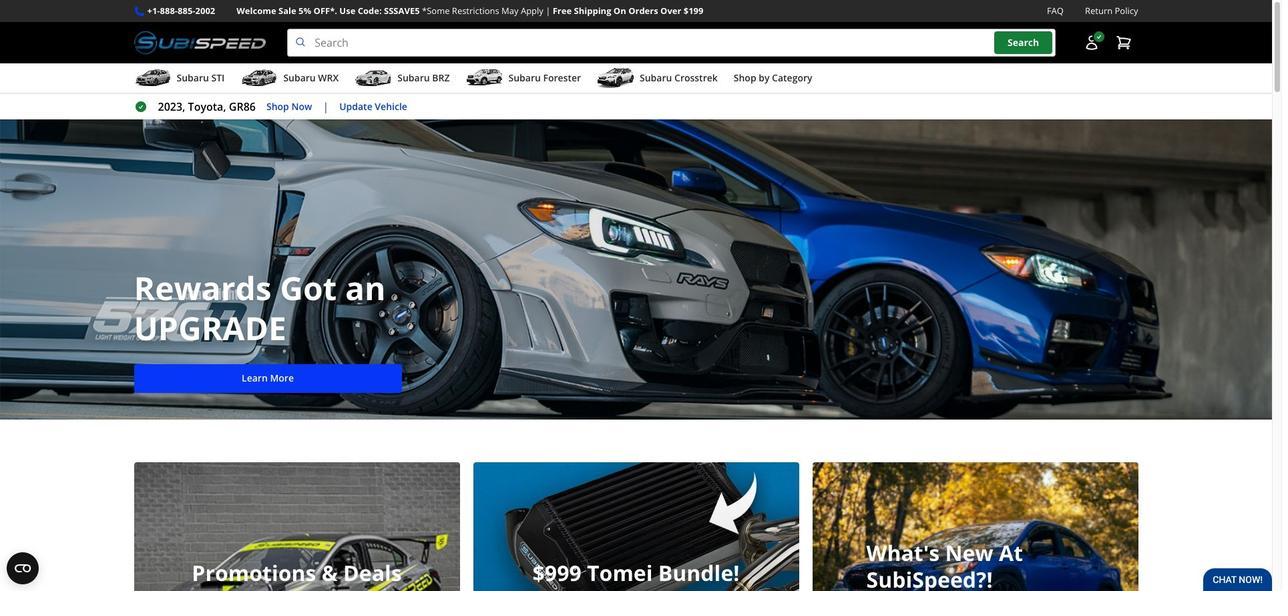 Task type: vqa. For each thing, say whether or not it's contained in the screenshot.
"a subaru WRX Thumbnail Image"
yes



Task type: describe. For each thing, give the bounding box(es) containing it.
a subaru sti thumbnail image image
[[134, 68, 171, 88]]

button image
[[1084, 35, 1100, 51]]

a subaru crosstrek thumbnail image image
[[597, 68, 635, 88]]

rewards program image
[[0, 120, 1273, 420]]



Task type: locate. For each thing, give the bounding box(es) containing it.
subispeed logo image
[[134, 29, 266, 57]]

earn rewards image
[[813, 463, 1139, 592]]

open widget image
[[7, 553, 39, 585]]

coilovers image
[[473, 463, 799, 592]]

deals image
[[134, 463, 460, 592]]

a subaru brz thumbnail image image
[[355, 68, 392, 88]]

a subaru forester thumbnail image image
[[466, 68, 503, 88]]

a subaru wrx thumbnail image image
[[241, 68, 278, 88]]

search input field
[[287, 29, 1056, 57]]



